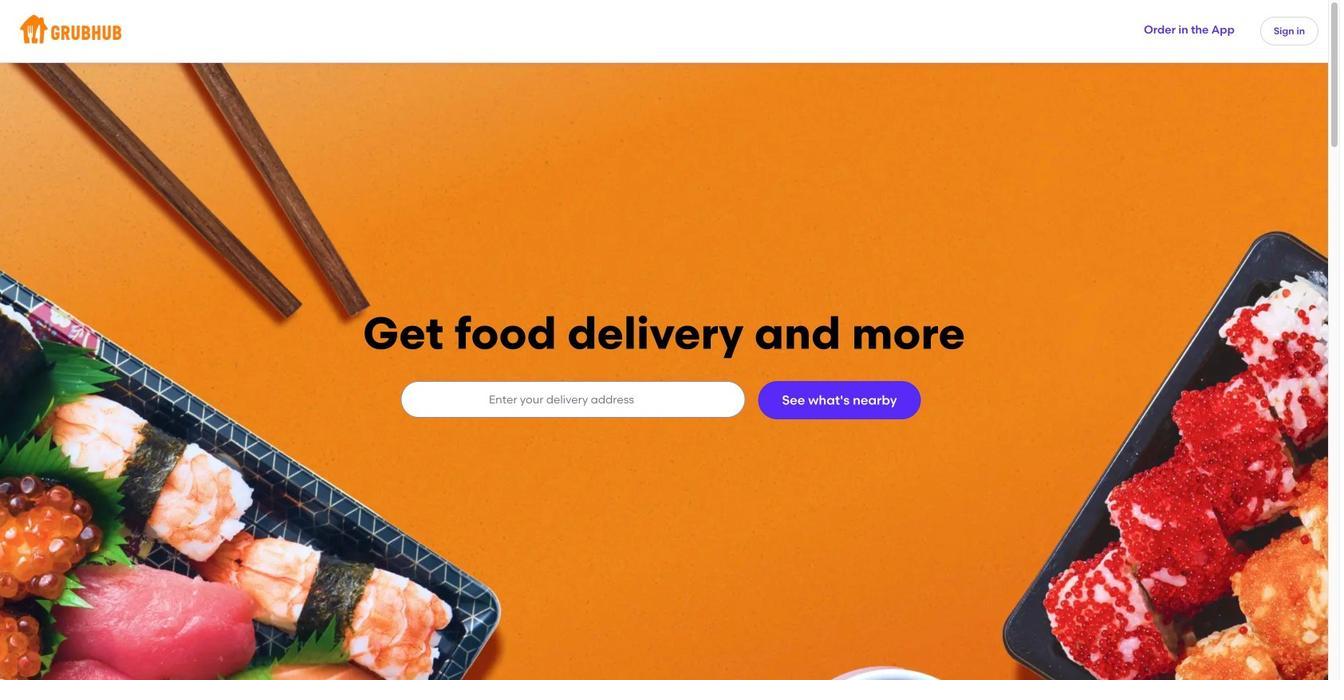 Task type: vqa. For each thing, say whether or not it's contained in the screenshot.
'Expense'
no



Task type: describe. For each thing, give the bounding box(es) containing it.
Search Address search field
[[401, 382, 744, 417]]

burger and fries delivery image
[[0, 62, 1329, 681]]

main navigation navigation
[[0, 0, 1329, 62]]



